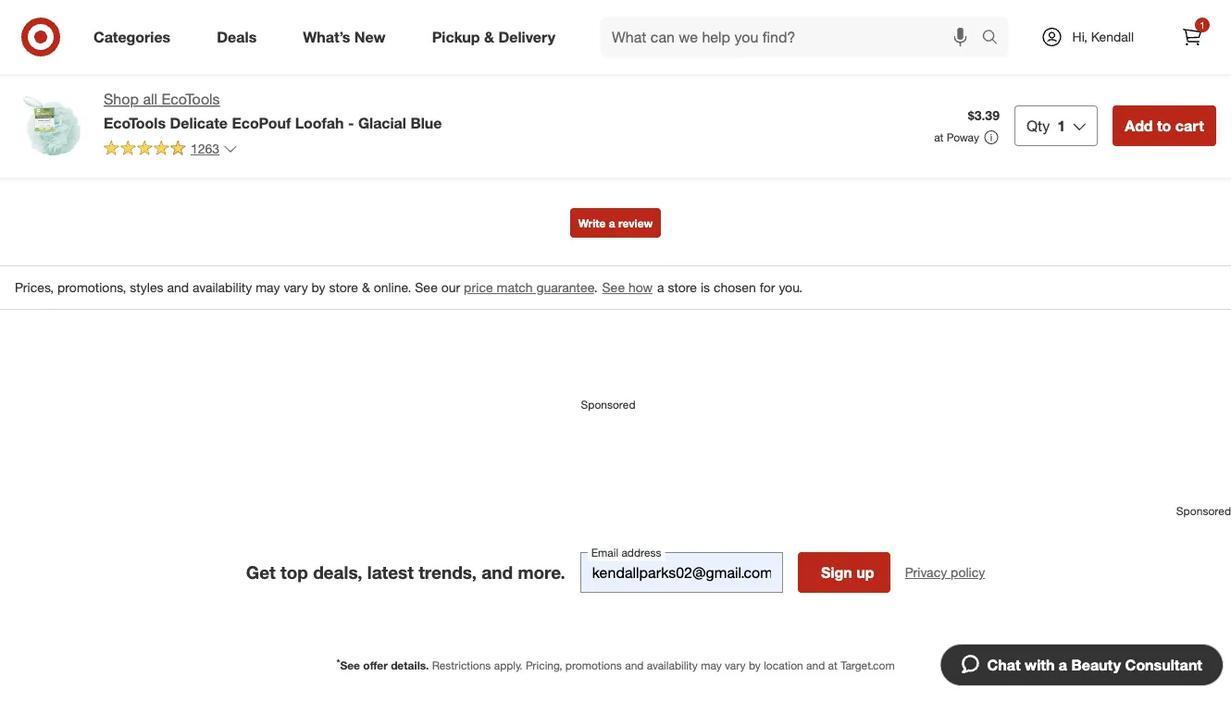 Task type: locate. For each thing, give the bounding box(es) containing it.
0 vertical spatial ecotools
[[162, 90, 220, 108]]

review right 'write'
[[619, 216, 653, 230]]

quality
[[156, 16, 195, 32]]

may inside report review region
[[256, 279, 280, 296]]

1 vertical spatial sponsored
[[1177, 505, 1232, 518]]

price right the
[[239, 16, 269, 32]]

the
[[217, 16, 236, 32]]

hi,
[[1073, 29, 1088, 45]]

a
[[609, 216, 615, 230], [657, 279, 664, 296], [1059, 657, 1068, 675]]

online.
[[374, 279, 411, 296]]

0 horizontal spatial review
[[619, 216, 653, 230]]

1 horizontal spatial &
[[484, 28, 494, 46]]

pricing,
[[526, 659, 563, 673]]

0 vertical spatial &
[[484, 28, 494, 46]]

add
[[1125, 117, 1153, 135]]

1 horizontal spatial review
[[849, 24, 881, 38]]

1 horizontal spatial price
[[464, 279, 493, 296]]

1 vertical spatial vary
[[725, 659, 746, 673]]

qty
[[1027, 117, 1050, 135]]

prices, promotions, styles and availability may vary by store & online. see our price match guarantee . see how a store is chosen for you.
[[15, 279, 803, 296]]

store left "is"
[[668, 279, 697, 296]]

at left poway
[[934, 131, 944, 144]]

for
[[198, 16, 214, 32], [760, 279, 776, 296]]

by
[[312, 279, 326, 296], [749, 659, 761, 673]]

0 horizontal spatial vary
[[284, 279, 308, 296]]

see right .
[[602, 279, 625, 296]]

see
[[415, 279, 438, 296], [602, 279, 625, 296], [340, 659, 360, 673]]

not helpful button
[[884, 50, 995, 79]]

& right pickup
[[484, 28, 494, 46]]

1 vertical spatial price
[[464, 279, 493, 296]]

1 vertical spatial a
[[657, 279, 664, 296]]

review right report
[[1136, 57, 1179, 75]]

1 horizontal spatial see
[[415, 279, 438, 296]]

report review region
[[0, 0, 1232, 431]]

at
[[934, 131, 944, 144], [828, 659, 838, 673]]

promotions
[[566, 659, 622, 673]]

& left online.
[[362, 279, 370, 296]]

0 vertical spatial a
[[609, 216, 615, 230]]

and
[[167, 279, 189, 296], [482, 562, 513, 584], [625, 659, 644, 673], [807, 659, 825, 673]]

sign
[[821, 564, 853, 582]]

1 horizontal spatial at
[[934, 131, 944, 144]]

deals,
[[313, 562, 363, 584]]

availability right 'promotions'
[[647, 659, 698, 673]]

0 horizontal spatial availability
[[193, 279, 252, 296]]

and right "location"
[[807, 659, 825, 673]]

more.
[[518, 562, 566, 584]]

shop all ecotools ecotools delicate ecopouf loofah - glacial blue
[[104, 90, 442, 132]]

review
[[849, 24, 881, 38], [1136, 57, 1179, 75], [619, 216, 653, 230]]

location
[[764, 659, 803, 673]]

helpful button
[[766, 50, 877, 79]]

review right this
[[849, 24, 881, 38]]

None text field
[[580, 553, 783, 594]]

availability right styles
[[193, 279, 252, 296]]

2 vertical spatial a
[[1059, 657, 1068, 675]]

1 right kendall
[[1200, 19, 1205, 31]]

ecotools up delicate
[[162, 90, 220, 108]]

for left the
[[198, 16, 214, 32]]

0 vertical spatial for
[[198, 16, 214, 32]]

for left you.
[[760, 279, 776, 296]]

at inside * see offer details. restrictions apply. pricing, promotions and availability may vary by location and at target.com
[[828, 659, 838, 673]]

0 horizontal spatial see
[[340, 659, 360, 673]]

what's new link
[[287, 17, 409, 57]]

1 horizontal spatial vary
[[725, 659, 746, 673]]

match
[[497, 279, 533, 296]]

by inside * see offer details. restrictions apply. pricing, promotions and availability may vary by location and at target.com
[[749, 659, 761, 673]]

0 horizontal spatial a
[[609, 216, 615, 230]]

0 horizontal spatial by
[[312, 279, 326, 296]]

1 horizontal spatial sponsored
[[1177, 505, 1232, 518]]

a inside write a review button
[[609, 216, 615, 230]]

&
[[484, 28, 494, 46], [362, 279, 370, 296]]

see left our
[[415, 279, 438, 296]]

1 horizontal spatial store
[[668, 279, 697, 296]]

at left target.com
[[828, 659, 838, 673]]

1 horizontal spatial may
[[701, 659, 722, 673]]

ecotools down shop
[[104, 114, 166, 132]]

* see offer details. restrictions apply. pricing, promotions and availability may vary by location and at target.com
[[336, 657, 895, 673]]

to
[[1157, 117, 1172, 135]]

0 horizontal spatial store
[[329, 279, 358, 296]]

styles
[[130, 279, 164, 296]]

0 vertical spatial vary
[[284, 279, 308, 296]]

2 horizontal spatial review
[[1136, 57, 1179, 75]]

and right styles
[[167, 279, 189, 296]]

& inside report review region
[[362, 279, 370, 296]]

0 vertical spatial availability
[[193, 279, 252, 296]]

1 vertical spatial availability
[[647, 659, 698, 673]]

store left online.
[[329, 279, 358, 296]]

report review
[[1086, 57, 1179, 75]]

price
[[239, 16, 269, 32], [464, 279, 493, 296]]

0 horizontal spatial price
[[239, 16, 269, 32]]

privacy policy
[[905, 565, 985, 581]]

1 link
[[1172, 17, 1213, 57]]

0 horizontal spatial at
[[828, 659, 838, 673]]

by left online.
[[312, 279, 326, 296]]

0 vertical spatial may
[[256, 279, 280, 296]]

guarantee
[[537, 279, 594, 296]]

and left more.
[[482, 562, 513, 584]]

2 horizontal spatial a
[[1059, 657, 1068, 675]]

details.
[[391, 659, 429, 673]]

0 vertical spatial price
[[239, 16, 269, 32]]

1 vertical spatial by
[[749, 659, 761, 673]]

1 horizontal spatial 1
[[1200, 19, 1205, 31]]

1 right the qty
[[1058, 117, 1066, 135]]

1 horizontal spatial by
[[749, 659, 761, 673]]

availability
[[193, 279, 252, 296], [647, 659, 698, 673]]

a right 'write'
[[609, 216, 615, 230]]

0 vertical spatial sponsored
[[581, 398, 636, 412]]

may inside * see offer details. restrictions apply. pricing, promotions and availability may vary by location and at target.com
[[701, 659, 722, 673]]

1 vertical spatial &
[[362, 279, 370, 296]]

may
[[256, 279, 280, 296], [701, 659, 722, 673]]

pickup & delivery
[[432, 28, 556, 46]]

hi, kendall
[[1073, 29, 1134, 45]]

.
[[594, 279, 598, 296]]

a right with
[[1059, 657, 1068, 675]]

report
[[1086, 57, 1132, 75]]

not helpful
[[913, 58, 967, 72]]

you
[[786, 24, 804, 38]]

see left offer
[[340, 659, 360, 673]]

privacy
[[905, 565, 947, 581]]

helpful
[[804, 58, 839, 72]]

1 horizontal spatial availability
[[647, 659, 698, 673]]

0 vertical spatial 1
[[1200, 19, 1205, 31]]

review inside button
[[1136, 57, 1179, 75]]

-
[[348, 114, 354, 132]]

0 horizontal spatial may
[[256, 279, 280, 296]]

0 horizontal spatial &
[[362, 279, 370, 296]]

1 vertical spatial review
[[1136, 57, 1179, 75]]

good
[[120, 16, 153, 32]]

at poway
[[934, 131, 980, 144]]

vary inside report review region
[[284, 279, 308, 296]]

0 vertical spatial by
[[312, 279, 326, 296]]

a right how
[[657, 279, 664, 296]]

1 vertical spatial at
[[828, 659, 838, 673]]

and right 'promotions'
[[625, 659, 644, 673]]

delivery
[[499, 28, 556, 46]]

1 vertical spatial may
[[701, 659, 722, 673]]

by left "location"
[[749, 659, 761, 673]]

2 vertical spatial review
[[619, 216, 653, 230]]

1 vertical spatial for
[[760, 279, 776, 296]]

price right our
[[464, 279, 493, 296]]

policy
[[951, 565, 985, 581]]

chosen
[[714, 279, 756, 296]]

chat with a beauty consultant button
[[940, 644, 1224, 687]]

price match guarantee link
[[464, 279, 594, 296]]

ecotools
[[162, 90, 220, 108], [104, 114, 166, 132]]

1 vertical spatial 1
[[1058, 117, 1066, 135]]

0 horizontal spatial sponsored
[[581, 398, 636, 412]]

1
[[1200, 19, 1205, 31], [1058, 117, 1066, 135]]



Task type: vqa. For each thing, say whether or not it's contained in the screenshot.
the bottommost review
yes



Task type: describe. For each thing, give the bounding box(es) containing it.
categories link
[[78, 17, 194, 57]]

by inside report review region
[[312, 279, 326, 296]]

0 vertical spatial review
[[849, 24, 881, 38]]

poway
[[947, 131, 980, 144]]

pickup
[[432, 28, 480, 46]]

0 horizontal spatial for
[[198, 16, 214, 32]]

1 inside 1 link
[[1200, 19, 1205, 31]]

what's
[[303, 28, 350, 46]]

get
[[246, 562, 276, 584]]

1 horizontal spatial a
[[657, 279, 664, 296]]

availability inside * see offer details. restrictions apply. pricing, promotions and availability may vary by location and at target.com
[[647, 659, 698, 673]]

super soft!! good quality for the price
[[49, 16, 269, 32]]

promotions,
[[57, 279, 126, 296]]

sponsored inside report review region
[[581, 398, 636, 412]]

all
[[143, 90, 157, 108]]

qty 1
[[1027, 117, 1066, 135]]

chat
[[988, 657, 1021, 675]]

sign up
[[821, 564, 875, 582]]

see inside * see offer details. restrictions apply. pricing, promotions and availability may vary by location and at target.com
[[340, 659, 360, 673]]

helpful?
[[884, 24, 924, 38]]

search
[[974, 30, 1018, 48]]

ecopouf
[[232, 114, 291, 132]]

privacy policy link
[[905, 564, 985, 583]]

up
[[857, 564, 875, 582]]

glacial
[[358, 114, 406, 132]]

2 store from the left
[[668, 279, 697, 296]]

search button
[[974, 17, 1018, 61]]

*
[[336, 657, 340, 669]]

restrictions
[[432, 659, 491, 673]]

prices,
[[15, 279, 54, 296]]

trends,
[[419, 562, 477, 584]]

not
[[913, 58, 931, 72]]

our
[[441, 279, 460, 296]]

how
[[629, 279, 653, 296]]

chat with a beauty consultant
[[988, 657, 1203, 675]]

this
[[828, 24, 846, 38]]

vary inside * see offer details. restrictions apply. pricing, promotions and availability may vary by location and at target.com
[[725, 659, 746, 673]]

shop
[[104, 90, 139, 108]]

consultant
[[1126, 657, 1203, 675]]

get top deals, latest trends, and more.
[[246, 562, 566, 584]]

delicate
[[170, 114, 228, 132]]

find
[[807, 24, 825, 38]]

see how button
[[601, 278, 654, 298]]

a inside chat with a beauty consultant button
[[1059, 657, 1068, 675]]

deals link
[[201, 17, 280, 57]]

sign up button
[[798, 553, 891, 594]]

did you find this review helpful?
[[766, 24, 924, 38]]

helpful
[[934, 58, 967, 72]]

review inside button
[[619, 216, 653, 230]]

2 horizontal spatial see
[[602, 279, 625, 296]]

$3.39
[[968, 108, 1000, 124]]

0 horizontal spatial 1
[[1058, 117, 1066, 135]]

super
[[49, 16, 84, 32]]

you.
[[779, 279, 803, 296]]

write
[[579, 216, 606, 230]]

add to cart
[[1125, 117, 1205, 135]]

& inside 'pickup & delivery' link
[[484, 28, 494, 46]]

write a review button
[[570, 208, 661, 238]]

what's new
[[303, 28, 386, 46]]

top
[[281, 562, 308, 584]]

report review button
[[1086, 55, 1179, 77]]

1263
[[191, 141, 220, 157]]

offer
[[363, 659, 388, 673]]

beauty
[[1072, 657, 1122, 675]]

What can we help you find? suggestions appear below search field
[[601, 17, 987, 57]]

write a review
[[579, 216, 653, 230]]

add to cart button
[[1113, 106, 1217, 146]]

1 vertical spatial ecotools
[[104, 114, 166, 132]]

latest
[[367, 562, 414, 584]]

kendall
[[1091, 29, 1134, 45]]

1 store from the left
[[329, 279, 358, 296]]

1263 link
[[104, 140, 238, 161]]

deals
[[217, 28, 257, 46]]

blue
[[411, 114, 442, 132]]

did
[[766, 24, 783, 38]]

apply.
[[494, 659, 523, 673]]

pickup & delivery link
[[416, 17, 579, 57]]

and inside report review region
[[167, 279, 189, 296]]

with
[[1025, 657, 1055, 675]]

loofah
[[295, 114, 344, 132]]

availability inside report review region
[[193, 279, 252, 296]]

target.com
[[841, 659, 895, 673]]

cart
[[1176, 117, 1205, 135]]

0 vertical spatial at
[[934, 131, 944, 144]]

categories
[[94, 28, 171, 46]]

is
[[701, 279, 710, 296]]

1 horizontal spatial for
[[760, 279, 776, 296]]

new
[[355, 28, 386, 46]]

image of ecotools delicate ecopouf loofah - glacial blue image
[[15, 89, 89, 163]]



